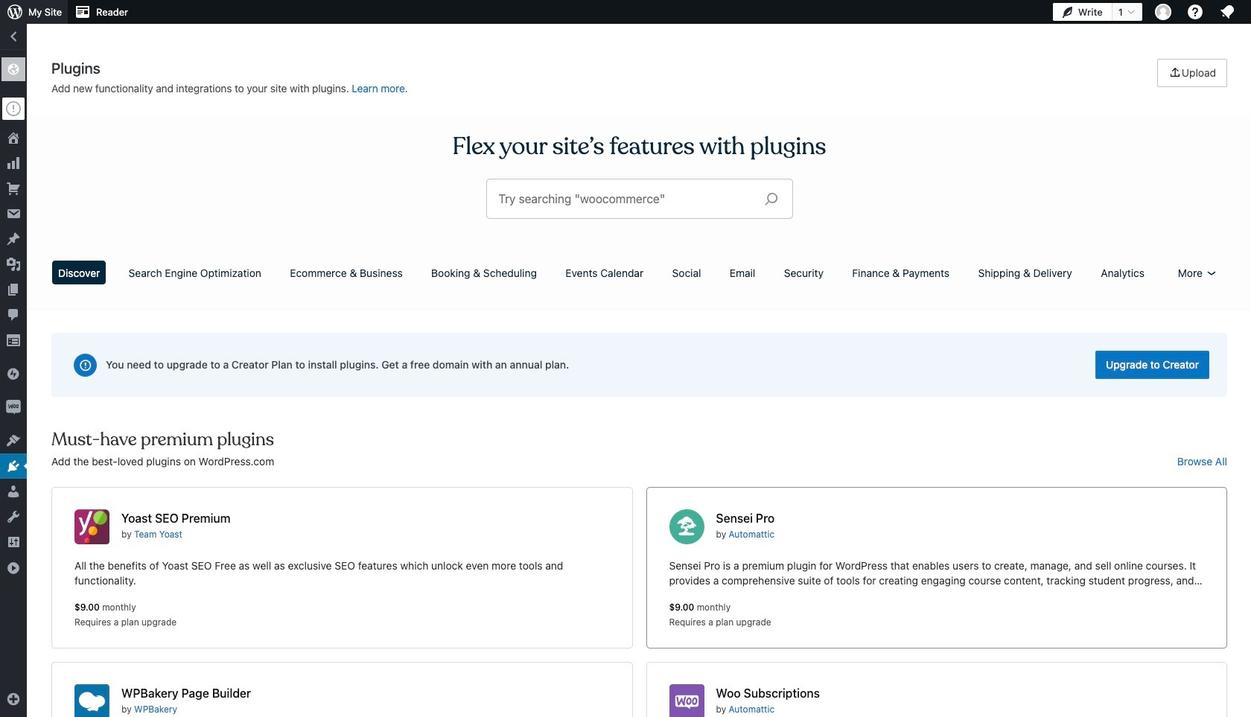 Task type: vqa. For each thing, say whether or not it's contained in the screenshot.
Reader Image
no



Task type: describe. For each thing, give the bounding box(es) containing it.
2 img image from the top
[[6, 400, 21, 415]]

Search search field
[[499, 179, 753, 218]]

help image
[[1186, 3, 1204, 21]]

1 img image from the top
[[6, 366, 21, 381]]



Task type: locate. For each thing, give the bounding box(es) containing it.
plugin icon image
[[74, 509, 109, 544], [669, 509, 704, 544], [74, 684, 109, 717], [669, 684, 704, 717]]

None search field
[[487, 179, 792, 218]]

0 vertical spatial img image
[[6, 366, 21, 381]]

my profile image
[[1155, 4, 1172, 20]]

manage your notifications image
[[1218, 3, 1236, 21]]

open search image
[[753, 188, 790, 209]]

1 vertical spatial img image
[[6, 400, 21, 415]]

img image
[[6, 366, 21, 381], [6, 400, 21, 415]]

main content
[[46, 59, 1233, 717]]



